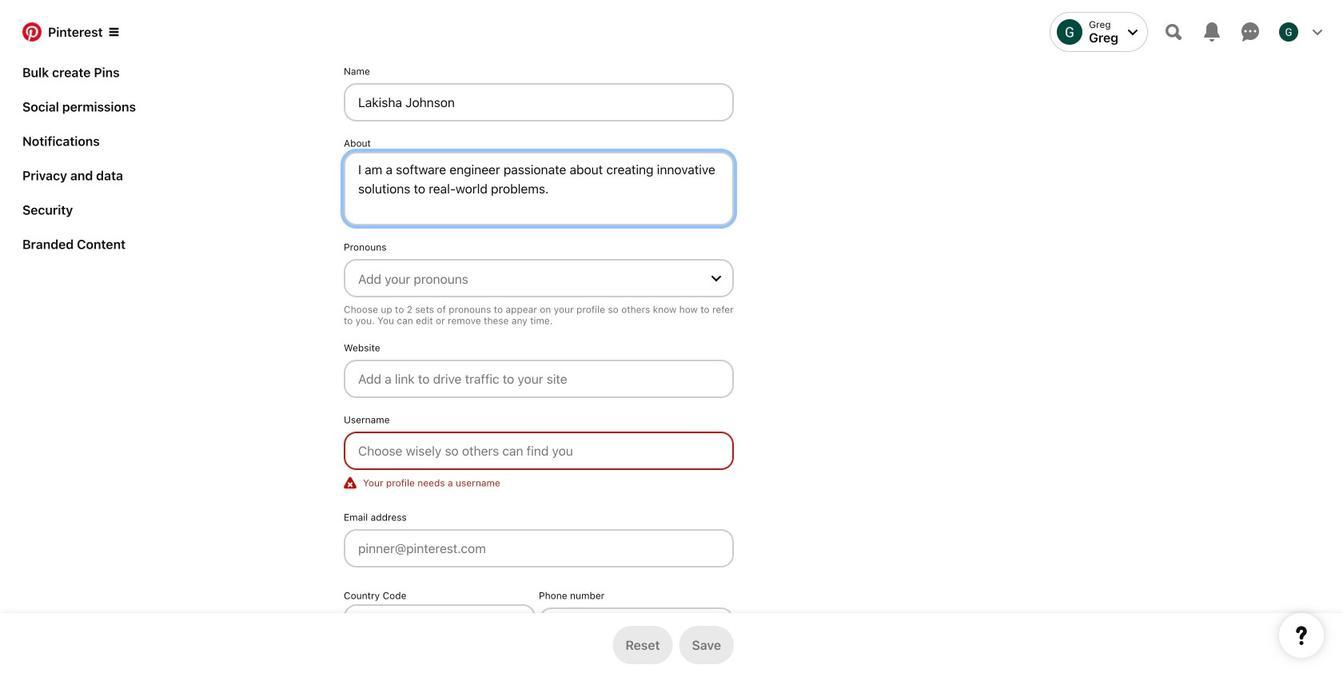 Task type: locate. For each thing, give the bounding box(es) containing it.
Add a link to drive traffic to your site url field
[[344, 360, 734, 398]]

list
[[16, 0, 176, 265]]

Type your name text field
[[344, 83, 734, 122]]

primary navigation header navigation
[[10, 3, 1334, 61]]

pinner@pinterest.com text field
[[344, 530, 734, 568]]

Add your pronouns text field
[[358, 266, 701, 293]]

None field
[[338, 242, 741, 333]]

greg image
[[1280, 22, 1299, 42]]



Task type: vqa. For each thing, say whether or not it's contained in the screenshot.
Tell your story text box
yes



Task type: describe. For each thing, give the bounding box(es) containing it.
123-356-7890 text field
[[539, 608, 734, 646]]

greg image
[[1058, 19, 1083, 45]]

Choose wisely so others can find you text field
[[344, 432, 734, 470]]

dynamic badge dropdown menu button image
[[109, 27, 119, 37]]

Tell your story text field
[[344, 152, 734, 226]]

account switcher arrow icon image
[[1129, 27, 1138, 37]]

pinterest image
[[22, 22, 42, 42]]



